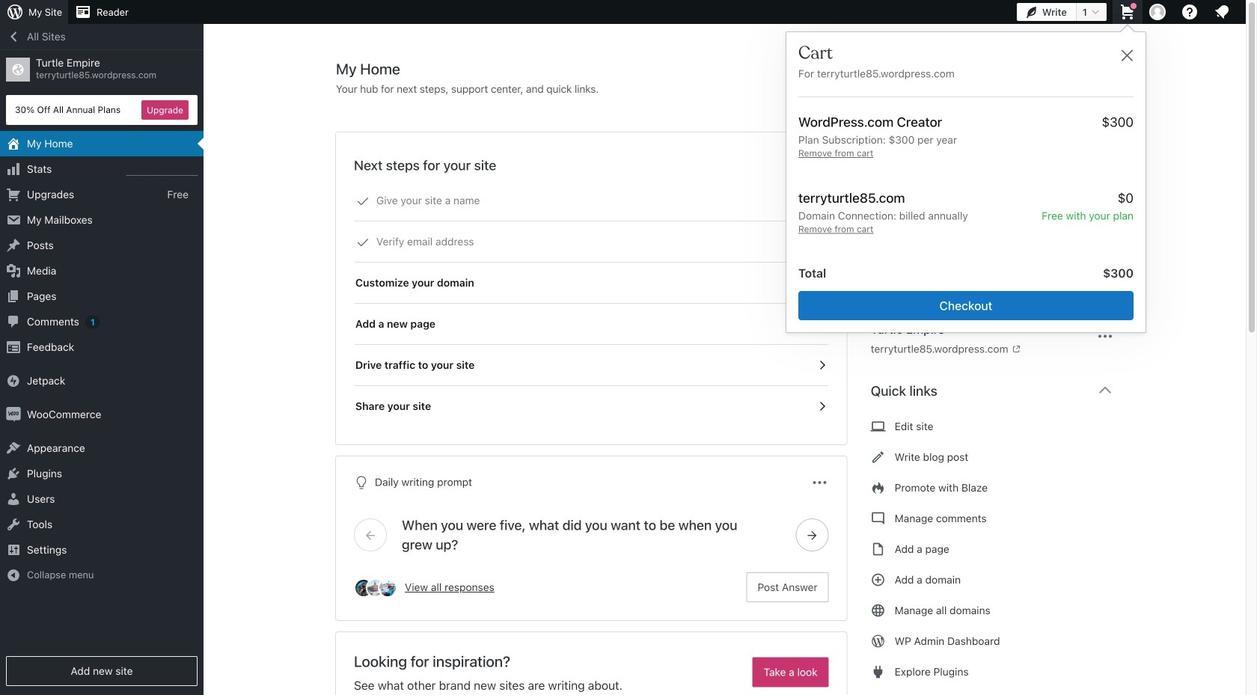 Task type: locate. For each thing, give the bounding box(es) containing it.
more options for site turtle empire image
[[1097, 327, 1115, 345]]

2 task enabled image from the top
[[816, 317, 829, 331]]

edit image
[[871, 448, 886, 466]]

manage your notifications image
[[1213, 3, 1231, 21]]

main content
[[336, 59, 1127, 695]]

tooltip
[[778, 24, 1147, 333]]

img image
[[6, 374, 21, 389], [6, 407, 21, 422]]

laptop image
[[871, 418, 886, 436]]

1 horizontal spatial answered users image
[[378, 579, 397, 598]]

answered users image
[[354, 579, 374, 598], [378, 579, 397, 598]]

task enabled image
[[816, 276, 829, 290], [816, 317, 829, 331], [816, 359, 829, 372], [816, 400, 829, 413]]

0 vertical spatial img image
[[6, 374, 21, 389]]

my shopping cart image
[[1119, 3, 1137, 21]]

progress bar
[[795, 146, 834, 185]]

show next prompt image
[[806, 528, 819, 542]]

1 vertical spatial img image
[[6, 407, 21, 422]]

insert_drive_file image
[[871, 540, 886, 558]]

0 horizontal spatial answered users image
[[354, 579, 374, 598]]

show previous prompt image
[[364, 528, 377, 542]]



Task type: vqa. For each thing, say whether or not it's contained in the screenshot.
'More options for site Site Title' icon
no



Task type: describe. For each thing, give the bounding box(es) containing it.
my profile image
[[1150, 4, 1166, 20]]

4 task enabled image from the top
[[816, 400, 829, 413]]

answered users image
[[366, 579, 386, 598]]

1 task enabled image from the top
[[816, 276, 829, 290]]

task complete image
[[356, 195, 370, 208]]

mode_comment image
[[871, 510, 886, 528]]

toggle menu image
[[811, 474, 829, 492]]

help image
[[1181, 3, 1199, 21]]

highest hourly views 0 image
[[127, 166, 198, 176]]

launchpad checklist element
[[354, 180, 829, 427]]

3 task enabled image from the top
[[816, 359, 829, 372]]

1 answered users image from the left
[[354, 579, 374, 598]]

2 answered users image from the left
[[378, 579, 397, 598]]

1 img image from the top
[[6, 374, 21, 389]]

2 img image from the top
[[6, 407, 21, 422]]



